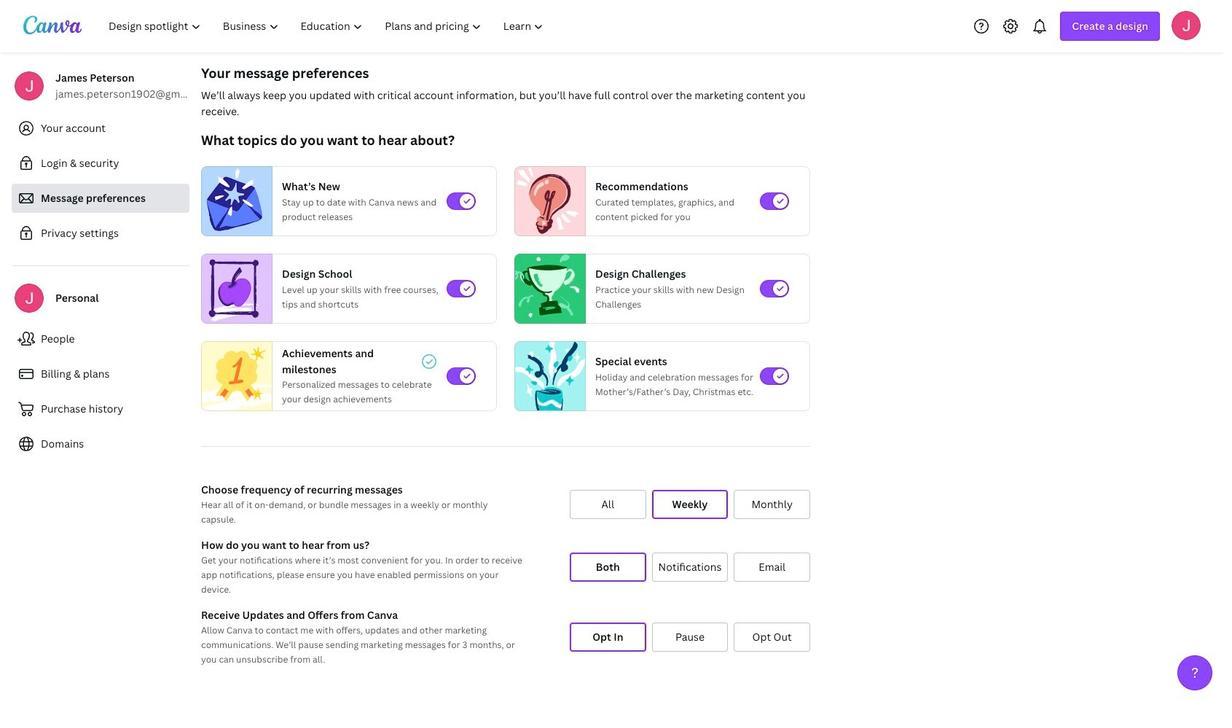 Task type: vqa. For each thing, say whether or not it's contained in the screenshot.
James Peterson icon
yes



Task type: describe. For each thing, give the bounding box(es) containing it.
top level navigation element
[[99, 12, 557, 41]]



Task type: locate. For each thing, give the bounding box(es) containing it.
None button
[[570, 490, 646, 519], [652, 490, 729, 519], [734, 490, 811, 519], [570, 553, 646, 582], [652, 553, 729, 582], [734, 553, 811, 582], [570, 623, 646, 652], [652, 623, 729, 652], [734, 623, 811, 652], [570, 490, 646, 519], [652, 490, 729, 519], [734, 490, 811, 519], [570, 553, 646, 582], [652, 553, 729, 582], [734, 553, 811, 582], [570, 623, 646, 652], [652, 623, 729, 652], [734, 623, 811, 652]]

topic image
[[202, 166, 266, 236], [515, 166, 580, 236], [202, 254, 266, 324], [515, 254, 580, 324], [202, 338, 272, 414], [515, 338, 585, 414]]

james peterson image
[[1172, 11, 1202, 40]]



